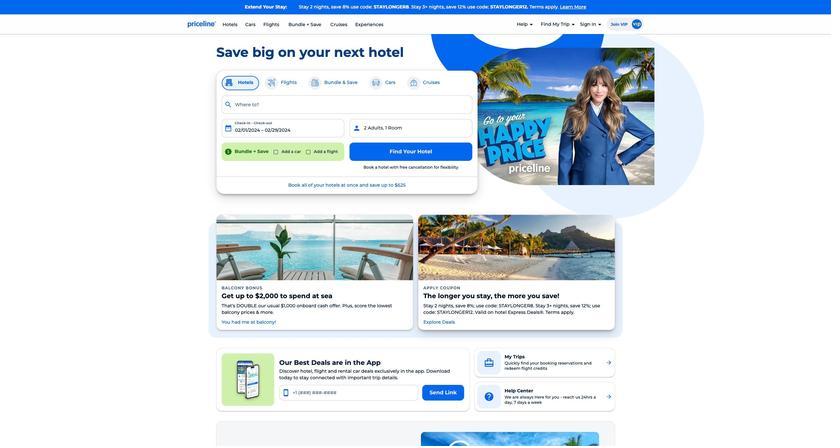 Task type: describe. For each thing, give the bounding box(es) containing it.
vip badge icon image
[[632, 19, 642, 29]]

priceline.com home image
[[188, 21, 216, 28]]

+1 (###) ###-#### field
[[279, 386, 418, 401]]

types of travel tab list
[[222, 76, 472, 90]]

Check-in - Check-out field
[[222, 119, 344, 137]]

Where to? field
[[222, 96, 472, 114]]

1 arrowright image from the top
[[606, 360, 612, 367]]



Task type: vqa. For each thing, say whether or not it's contained in the screenshot.
Where from? "FIELD"
no



Task type: locate. For each thing, give the bounding box(es) containing it.
2 arrowright image from the top
[[606, 394, 612, 401]]

app screenshot image
[[222, 354, 274, 407]]

1 vertical spatial arrowright image
[[606, 394, 612, 401]]

0 vertical spatial arrowright image
[[606, 360, 612, 367]]

None field
[[222, 96, 472, 114]]

traveler selection text field
[[350, 119, 472, 137]]

arrowright image
[[606, 360, 612, 367], [606, 394, 612, 401]]



